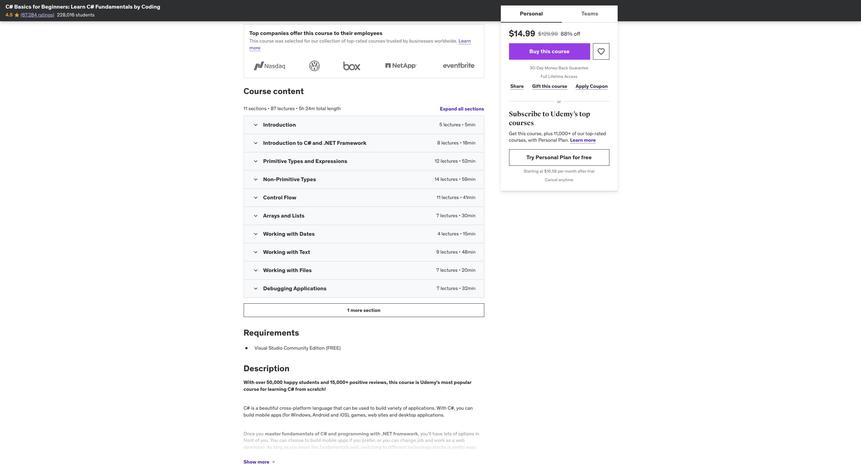 Task type: locate. For each thing, give the bounding box(es) containing it.
0 vertical spatial rated
[[356, 38, 367, 44]]

you
[[456, 406, 464, 412], [256, 431, 264, 438], [353, 438, 361, 444], [383, 438, 390, 444], [290, 445, 298, 451]]

web inside , you'll have lots of options in front of you. you can choose to build mobile apps if you prefer, or you can change job and work as a web developer. as long as you know the fundamentals well, switching to different technology stacks is pretty easy.
[[456, 438, 465, 444]]

you down the choose
[[290, 445, 298, 451]]

lectures down 9 lectures • 48min
[[440, 267, 458, 274]]

2 small image from the top
[[252, 249, 259, 256]]

small image
[[252, 122, 259, 129], [252, 140, 259, 147], [252, 158, 259, 165], [252, 176, 259, 183], [252, 213, 259, 220], [252, 231, 259, 238], [252, 267, 259, 274], [252, 286, 259, 293]]

course
[[244, 86, 271, 97]]

7 for lists
[[437, 213, 439, 219]]

11 down 14
[[437, 195, 441, 201]]

courses down subscribe
[[509, 119, 534, 128]]

0 horizontal spatial rated
[[356, 38, 367, 44]]

and
[[313, 140, 322, 146], [304, 158, 314, 165], [281, 212, 291, 219], [320, 380, 329, 386], [331, 412, 339, 419], [389, 412, 397, 419], [328, 431, 337, 438], [425, 438, 433, 444]]

0 vertical spatial fundamentals
[[282, 431, 314, 438]]

0 vertical spatial build
[[376, 406, 386, 412]]

c# up students at the top of page
[[87, 3, 94, 10]]

1 vertical spatial small image
[[252, 249, 259, 256]]

this up courses,
[[518, 131, 526, 137]]

2 vertical spatial 7
[[437, 286, 440, 292]]

1 horizontal spatial fundamentals
[[320, 445, 349, 451]]

learn more down employees
[[249, 38, 471, 51]]

can up ios),
[[343, 406, 351, 412]]

0 horizontal spatial learn
[[71, 3, 85, 10]]

this inside get this course, plus 11,000+ of our top-rated courses, with personal plan.
[[518, 131, 526, 137]]

0 vertical spatial introduction
[[263, 121, 296, 128]]

0 horizontal spatial is
[[251, 406, 255, 412]]

(free)
[[326, 345, 341, 352]]

control
[[263, 194, 283, 201]]

0 horizontal spatial 11
[[244, 106, 247, 112]]

primitive
[[263, 158, 287, 165], [276, 176, 300, 183]]

1 vertical spatial 7
[[437, 267, 439, 274]]

1 horizontal spatial xsmall image
[[271, 460, 276, 466]]

by
[[134, 3, 140, 10], [403, 38, 408, 44]]

this right the buy
[[541, 48, 551, 55]]

once
[[244, 431, 255, 438]]

• for primitive types and expressions
[[459, 158, 461, 164]]

primitive up flow
[[276, 176, 300, 183]]

per
[[558, 169, 564, 174]]

1 vertical spatial apps
[[338, 438, 348, 444]]

1 horizontal spatial .net
[[381, 431, 392, 438]]

0 vertical spatial is
[[415, 380, 419, 386]]

1 horizontal spatial mobile
[[322, 438, 337, 444]]

small image
[[252, 195, 259, 201], [252, 249, 259, 256]]

is inside c# is a beautiful cross-platform language that can be used to build variety of applications. with c#, you can build mobile apps (for windows, android and ios), games, web sites and desktop applications.
[[251, 406, 255, 412]]

course up back
[[552, 48, 570, 55]]

1 vertical spatial our
[[578, 131, 585, 137]]

introduction
[[263, 121, 296, 128], [263, 140, 296, 146]]

0 vertical spatial or
[[557, 99, 561, 104]]

1 vertical spatial a
[[452, 438, 455, 444]]

1 vertical spatial working
[[263, 249, 285, 256]]

month
[[565, 169, 577, 174]]

expressions
[[316, 158, 347, 165]]

this for buy
[[541, 48, 551, 55]]

1 vertical spatial courses
[[509, 119, 534, 128]]

xsmall image
[[244, 345, 249, 352], [271, 460, 276, 466]]

c# basics for beginners: learn c# fundamentals by coding
[[6, 3, 160, 10]]

0 horizontal spatial learn more
[[249, 38, 471, 51]]

• left 59min on the top of the page
[[459, 176, 461, 183]]

with for text
[[287, 249, 298, 256]]

6 small image from the top
[[252, 231, 259, 238]]

gift
[[532, 83, 541, 89]]

cancel
[[545, 177, 558, 182]]

2 introduction from the top
[[263, 140, 296, 146]]

learn more link down employees
[[249, 38, 471, 51]]

1 vertical spatial mobile
[[322, 438, 337, 444]]

0 horizontal spatial top-
[[347, 38, 356, 44]]

1 vertical spatial introduction
[[263, 140, 296, 146]]

with inside c# is a beautiful cross-platform language that can be used to build variety of applications. with c#, you can build mobile apps (for windows, android and ios), games, web sites and desktop applications.
[[437, 406, 447, 412]]

non-
[[263, 176, 276, 183]]

lectures for arrays and lists
[[440, 213, 458, 219]]

can right c#,
[[465, 406, 473, 412]]

and inside the with over 50,000 happy students and 15,000+ positive reviews, this course is udemy's most popular course for learning c# from scratch!
[[320, 380, 329, 386]]

0 vertical spatial learn
[[71, 3, 85, 10]]

11,000+
[[554, 131, 571, 137]]

pretty
[[452, 445, 465, 451]]

sections right all
[[465, 106, 484, 112]]

basics
[[14, 3, 31, 10]]

and left lists
[[281, 212, 291, 219]]

is left pretty at the bottom
[[448, 445, 451, 451]]

with left 'over'
[[244, 380, 255, 386]]

1 horizontal spatial learn
[[459, 38, 471, 44]]

1 horizontal spatial web
[[456, 438, 465, 444]]

web left the sites
[[368, 412, 377, 419]]

1 horizontal spatial or
[[557, 99, 561, 104]]

1 working from the top
[[263, 231, 285, 238]]

money-
[[545, 65, 559, 70]]

1 vertical spatial xsmall image
[[271, 460, 276, 466]]

1 vertical spatial .net
[[381, 431, 392, 438]]

• for introduction to c# and .net framework
[[460, 140, 462, 146]]

this right offer
[[304, 29, 314, 36]]

0 vertical spatial 11
[[244, 106, 247, 112]]

0 vertical spatial small image
[[252, 195, 259, 201]]

tab list
[[501, 6, 618, 23]]

of inside c# is a beautiful cross-platform language that can be used to build variety of applications. with c#, you can build mobile apps (for windows, android and ios), games, web sites and desktop applications.
[[403, 406, 407, 412]]

0 horizontal spatial .net
[[324, 140, 336, 146]]

you up you.
[[256, 431, 264, 438]]

working up the working with files
[[263, 249, 285, 256]]

fundamentals down once you master fundamentals of c# and programming with .net framework
[[320, 445, 349, 451]]

0 vertical spatial learn more
[[249, 38, 471, 51]]

is
[[415, 380, 419, 386], [251, 406, 255, 412], [448, 445, 451, 451]]

more
[[249, 45, 261, 51], [584, 137, 596, 143], [351, 308, 362, 314], [258, 460, 269, 466]]

rated inside get this course, plus 11,000+ of our top-rated courses, with personal plan.
[[595, 131, 606, 137]]

long
[[273, 445, 283, 451]]

2 vertical spatial learn
[[570, 137, 583, 143]]

8
[[437, 140, 440, 146]]

1 horizontal spatial 11
[[437, 195, 441, 201]]

lectures right 9
[[441, 249, 458, 255]]

xsmall image inside show more button
[[271, 460, 276, 466]]

with down course,
[[528, 137, 537, 143]]

2 small image from the top
[[252, 140, 259, 147]]

apply coupon button
[[574, 80, 609, 93]]

• left "41min"
[[460, 195, 462, 201]]

with inside get this course, plus 11,000+ of our top-rated courses, with personal plan.
[[528, 137, 537, 143]]

you right c#,
[[456, 406, 464, 412]]

3 small image from the top
[[252, 158, 259, 165]]

learn more for top companies offer this course to their employees
[[249, 38, 471, 51]]

1 vertical spatial applications.
[[417, 412, 445, 419]]

this right "gift"
[[542, 83, 551, 89]]

visual studio community edition (free)
[[255, 345, 341, 352]]

• for working with text
[[459, 249, 461, 255]]

c# left beautiful
[[244, 406, 250, 412]]

selected
[[285, 38, 303, 44]]

with inside the with over 50,000 happy students and 15,000+ positive reviews, this course is udemy's most popular course for learning c# from scratch!
[[244, 380, 255, 386]]

with for files
[[287, 267, 298, 274]]

• left 32min
[[459, 286, 461, 292]]

1 horizontal spatial a
[[452, 438, 455, 444]]

show more
[[244, 460, 269, 466]]

2 horizontal spatial learn
[[570, 137, 583, 143]]

of up developer.
[[255, 438, 259, 444]]

once you master fundamentals of c# and programming with .net framework
[[244, 431, 418, 438]]

c# inside the with over 50,000 happy students and 15,000+ positive reviews, this course is udemy's most popular course for learning c# from scratch!
[[288, 387, 294, 393]]

mobile down beautiful
[[255, 412, 270, 419]]

with
[[528, 137, 537, 143], [287, 231, 298, 238], [287, 249, 298, 256], [287, 267, 298, 274], [370, 431, 380, 438]]

well,
[[350, 445, 360, 451]]

introduction for introduction
[[263, 121, 296, 128]]

lectures for primitive types and expressions
[[441, 158, 458, 164]]

1 vertical spatial fundamentals
[[320, 445, 349, 451]]

section
[[364, 308, 381, 314]]

all
[[458, 106, 464, 112]]

• left 18min
[[460, 140, 462, 146]]

1 vertical spatial by
[[403, 38, 408, 44]]

0 vertical spatial a
[[256, 406, 258, 412]]

master
[[265, 431, 281, 438]]

0 vertical spatial working
[[263, 231, 285, 238]]

15min
[[463, 231, 476, 237]]

of up desktop
[[403, 406, 407, 412]]

2 vertical spatial build
[[310, 438, 321, 444]]

1 horizontal spatial sections
[[465, 106, 484, 112]]

lectures down 7 lectures • 20min
[[441, 286, 458, 292]]

0 vertical spatial personal
[[520, 10, 543, 17]]

2 vertical spatial is
[[448, 445, 451, 451]]

0 vertical spatial top-
[[347, 38, 356, 44]]

after
[[578, 169, 587, 174]]

with left "text"
[[287, 249, 298, 256]]

course content
[[244, 86, 304, 97]]

this right reviews,
[[389, 380, 398, 386]]

a inside c# is a beautiful cross-platform language that can be used to build variety of applications. with c#, you can build mobile apps (for windows, android and ios), games, web sites and desktop applications.
[[256, 406, 258, 412]]

different
[[388, 445, 406, 451]]

• left '30min'
[[459, 213, 461, 219]]

0 vertical spatial courses
[[368, 38, 385, 44]]

0 vertical spatial with
[[244, 380, 255, 386]]

to up primitive types and expressions
[[297, 140, 303, 146]]

this inside the with over 50,000 happy students and 15,000+ positive reviews, this course is udemy's most popular course for learning c# from scratch!
[[389, 380, 398, 386]]

5 lectures • 5min
[[440, 122, 476, 128]]

as
[[267, 445, 272, 451]]

1 vertical spatial 11
[[437, 195, 441, 201]]

to inside subscribe to udemy's top courses
[[543, 110, 549, 119]]

by left coding
[[134, 3, 140, 10]]

lectures for working with text
[[441, 249, 458, 255]]

top companies offer this course to their employees
[[249, 29, 383, 36]]

introduction up primitive types and expressions
[[263, 140, 296, 146]]

.net up different
[[381, 431, 392, 438]]

0 horizontal spatial by
[[134, 3, 140, 10]]

rated
[[356, 38, 367, 44], [595, 131, 606, 137]]

box image
[[340, 60, 363, 73]]

11 for 11 sections • 87 lectures • 5h 24m total length
[[244, 106, 247, 112]]

working up 'debugging'
[[263, 267, 285, 274]]

build up the sites
[[376, 406, 386, 412]]

top- down the top
[[586, 131, 595, 137]]

working
[[263, 231, 285, 238], [263, 249, 285, 256], [263, 267, 285, 274]]

11
[[244, 106, 247, 112], [437, 195, 441, 201]]

personal button
[[501, 6, 562, 22]]

is inside , you'll have lots of options in front of you. you can choose to build mobile apps if you prefer, or you can change job and work as a web developer. as long as you know the fundamentals well, switching to different technology stacks is pretty easy.
[[448, 445, 451, 451]]

course down 'over'
[[244, 387, 259, 393]]

lectures right 8
[[441, 140, 459, 146]]

as right long
[[284, 445, 289, 451]]

1 horizontal spatial rated
[[595, 131, 606, 137]]

total
[[316, 106, 326, 112]]

0 vertical spatial web
[[368, 412, 377, 419]]

buy
[[530, 48, 540, 55]]

can up long
[[279, 438, 287, 444]]

personal up $14.99
[[520, 10, 543, 17]]

0 horizontal spatial apps
[[271, 412, 281, 419]]

small image left working with text
[[252, 249, 259, 256]]

1 vertical spatial personal
[[539, 137, 557, 143]]

1 vertical spatial top-
[[586, 131, 595, 137]]

businesses
[[409, 38, 433, 44]]

lectures for control flow
[[442, 195, 459, 201]]

0 horizontal spatial with
[[244, 380, 255, 386]]

types up non-primitive types in the top of the page
[[288, 158, 303, 165]]

web for games,
[[368, 412, 377, 419]]

nasdaq image
[[249, 60, 289, 73]]

• left '5h 24m'
[[296, 106, 298, 112]]

c# inside c# is a beautiful cross-platform language that can be used to build variety of applications. with c#, you can build mobile apps (for windows, android and ios), games, web sites and desktop applications.
[[244, 406, 250, 412]]

1 horizontal spatial build
[[310, 438, 321, 444]]

• left "52min"
[[459, 158, 461, 164]]

1 vertical spatial with
[[437, 406, 447, 412]]

0 vertical spatial applications.
[[408, 406, 436, 412]]

1 vertical spatial learn more
[[570, 137, 596, 143]]

mobile down once you master fundamentals of c# and programming with .net framework
[[322, 438, 337, 444]]

with left files
[[287, 267, 298, 274]]

lectures down 11 lectures • 41min in the right of the page
[[440, 213, 458, 219]]

learn more up 'free'
[[570, 137, 596, 143]]

0 horizontal spatial as
[[284, 445, 289, 451]]

1 sections from the left
[[249, 106, 267, 112]]

text
[[299, 249, 310, 256]]

2 working from the top
[[263, 249, 285, 256]]

to right used
[[370, 406, 375, 412]]

0 vertical spatial types
[[288, 158, 303, 165]]

1 small image from the top
[[252, 195, 259, 201]]

can up different
[[391, 438, 399, 444]]

2 sections from the left
[[465, 106, 484, 112]]

buy this course button
[[509, 43, 590, 60]]

web inside c# is a beautiful cross-platform language that can be used to build variety of applications. with c#, you can build mobile apps (for windows, android and ios), games, web sites and desktop applications.
[[368, 412, 377, 419]]

learn right 'worldwide.'
[[459, 38, 471, 44]]

build up the
[[310, 438, 321, 444]]

content
[[273, 86, 304, 97]]

apps left if
[[338, 438, 348, 444]]

a up pretty at the bottom
[[452, 438, 455, 444]]

3 working from the top
[[263, 267, 285, 274]]

beautiful
[[259, 406, 278, 412]]

top- down the their
[[347, 38, 356, 44]]

4 small image from the top
[[252, 176, 259, 183]]

programming
[[338, 431, 369, 438]]

our down top companies offer this course to their employees
[[311, 38, 318, 44]]

2 horizontal spatial is
[[448, 445, 451, 451]]

30-
[[530, 65, 537, 70]]

framework
[[393, 431, 418, 438]]

small image for working with dates
[[252, 231, 259, 238]]

teams button
[[562, 6, 618, 22]]

1 vertical spatial primitive
[[276, 176, 300, 183]]

for up (67,284 ratings)
[[33, 3, 40, 10]]

is left beautiful
[[251, 406, 255, 412]]

lists
[[292, 212, 305, 219]]

this inside button
[[541, 48, 551, 55]]

learn inside learn more
[[459, 38, 471, 44]]

.net
[[324, 140, 336, 146], [381, 431, 392, 438]]

students
[[76, 12, 95, 18]]

1 vertical spatial is
[[251, 406, 255, 412]]

1 horizontal spatial our
[[578, 131, 585, 137]]

small image for working
[[252, 249, 259, 256]]

of inside get this course, plus 11,000+ of our top-rated courses, with personal plan.
[[572, 131, 576, 137]]

1 horizontal spatial top-
[[586, 131, 595, 137]]

lectures down 14 lectures • 59min
[[442, 195, 459, 201]]

1 vertical spatial learn more link
[[570, 137, 596, 143]]

web for a
[[456, 438, 465, 444]]

learn more link
[[249, 38, 471, 51], [570, 137, 596, 143]]

small image left control at top
[[252, 195, 259, 201]]

7 small image from the top
[[252, 267, 259, 274]]

lectures for non-primitive types
[[441, 176, 458, 183]]

udemy's
[[551, 110, 578, 119]]

8 small image from the top
[[252, 286, 259, 293]]

7 for files
[[437, 267, 439, 274]]

0 vertical spatial .net
[[324, 140, 336, 146]]

types down primitive types and expressions
[[301, 176, 316, 183]]

and up scratch!
[[320, 380, 329, 386]]

0 horizontal spatial learn more link
[[249, 38, 471, 51]]

lectures for working with dates
[[442, 231, 459, 237]]

with left c#,
[[437, 406, 447, 412]]

apps
[[271, 412, 281, 419], [338, 438, 348, 444]]

1 horizontal spatial with
[[437, 406, 447, 412]]

is left udemy's
[[415, 380, 419, 386]]

introduction to c# and .net framework
[[263, 140, 367, 146]]

1 vertical spatial rated
[[595, 131, 606, 137]]

lectures for working with files
[[440, 267, 458, 274]]

a left beautiful
[[256, 406, 258, 412]]

working for working with text
[[263, 249, 285, 256]]

2 horizontal spatial build
[[376, 406, 386, 412]]

5h 24m
[[299, 106, 315, 112]]

as down lots
[[446, 438, 451, 444]]

learn
[[71, 3, 85, 10], [459, 38, 471, 44], [570, 137, 583, 143]]

1 horizontal spatial as
[[446, 438, 451, 444]]

0 vertical spatial 7
[[437, 213, 439, 219]]

options
[[458, 431, 474, 438]]

courses
[[368, 38, 385, 44], [509, 119, 534, 128]]

show more button
[[244, 456, 276, 469]]

0 horizontal spatial a
[[256, 406, 258, 412]]

9
[[436, 249, 439, 255]]

1 horizontal spatial courses
[[509, 119, 534, 128]]

know
[[299, 445, 310, 451]]

more down this on the top left of page
[[249, 45, 261, 51]]

companies
[[260, 29, 289, 36]]

debugging
[[263, 285, 292, 292]]

wishlist image
[[597, 47, 605, 56]]

xsmall image left "visual"
[[244, 345, 249, 352]]

learn right plan.
[[570, 137, 583, 143]]

fundamentals
[[95, 3, 133, 10]]

with left 'dates' at the left of the page
[[287, 231, 298, 238]]

web up pretty at the bottom
[[456, 438, 465, 444]]

this for gift
[[542, 83, 551, 89]]

0 horizontal spatial xsmall image
[[244, 345, 249, 352]]

courses inside subscribe to udemy's top courses
[[509, 119, 534, 128]]

our inside get this course, plus 11,000+ of our top-rated courses, with personal plan.
[[578, 131, 585, 137]]

0 vertical spatial apps
[[271, 412, 281, 419]]

0 vertical spatial as
[[446, 438, 451, 444]]

5 small image from the top
[[252, 213, 259, 220]]

11 down course
[[244, 106, 247, 112]]

7 up 4
[[437, 213, 439, 219]]

show
[[244, 460, 257, 466]]

mobile inside , you'll have lots of options in front of you. you can choose to build mobile apps if you prefer, or you can change job and work as a web developer. as long as you know the fundamentals well, switching to different technology stacks is pretty easy.
[[322, 438, 337, 444]]

learn up "228,016 students"
[[71, 3, 85, 10]]

1 introduction from the top
[[263, 121, 296, 128]]

for inside the with over 50,000 happy students and 15,000+ positive reviews, this course is udemy's most popular course for learning c# from scratch!
[[260, 387, 267, 393]]

• left "5min"
[[462, 122, 464, 128]]

1 horizontal spatial apps
[[338, 438, 348, 444]]

1 horizontal spatial learn more
[[570, 137, 596, 143]]

try
[[527, 154, 534, 161]]

1 vertical spatial as
[[284, 445, 289, 451]]

arrays
[[263, 212, 280, 219]]

small image for introduction to c# and .net framework
[[252, 140, 259, 147]]

• for control flow
[[460, 195, 462, 201]]

1 small image from the top
[[252, 122, 259, 129]]

1 vertical spatial learn
[[459, 38, 471, 44]]

plan
[[560, 154, 572, 161]]

0 horizontal spatial sections
[[249, 106, 267, 112]]

offer
[[290, 29, 302, 36]]

0 horizontal spatial courses
[[368, 38, 385, 44]]

small image for control
[[252, 195, 259, 201]]

1 horizontal spatial learn more link
[[570, 137, 596, 143]]

$129.99
[[538, 30, 558, 37]]

• for introduction
[[462, 122, 464, 128]]

1 vertical spatial or
[[377, 438, 381, 444]]

• left 48min
[[459, 249, 461, 255]]

7 down 9
[[437, 267, 439, 274]]



Task type: vqa. For each thing, say whether or not it's contained in the screenshot.
Demonstration:
no



Task type: describe. For each thing, give the bounding box(es) containing it.
to left the their
[[334, 29, 339, 36]]

11 for 11 lectures • 41min
[[437, 195, 441, 201]]

trial
[[587, 169, 595, 174]]

0 vertical spatial by
[[134, 3, 140, 10]]

subscribe to udemy's top courses
[[509, 110, 590, 128]]

learn more link for subscribe to udemy's top courses
[[570, 137, 596, 143]]

,
[[418, 431, 419, 438]]

0 vertical spatial primitive
[[263, 158, 287, 165]]

you.
[[261, 438, 269, 444]]

fundamentals inside , you'll have lots of options in front of you. you can choose to build mobile apps if you prefer, or you can change job and work as a web developer. as long as you know the fundamentals well, switching to different technology stacks is pretty easy.
[[320, 445, 349, 451]]

59min
[[462, 176, 476, 183]]

1 horizontal spatial by
[[403, 38, 408, 44]]

personal inside button
[[520, 10, 543, 17]]

2 vertical spatial personal
[[536, 154, 559, 161]]

lectures right 87
[[277, 106, 295, 112]]

applications
[[293, 285, 327, 292]]

length
[[327, 106, 341, 112]]

you right if
[[353, 438, 361, 444]]

gift this course link
[[531, 80, 569, 93]]

course down lifetime on the right top
[[552, 83, 567, 89]]

stacks
[[433, 445, 447, 451]]

• for working with files
[[459, 267, 461, 274]]

for down top companies offer this course to their employees
[[304, 38, 310, 44]]

1 vertical spatial types
[[301, 176, 316, 183]]

c#,
[[448, 406, 455, 412]]

language
[[313, 406, 332, 412]]

(67,284
[[21, 12, 37, 18]]

platform
[[293, 406, 311, 412]]

c# up primitive types and expressions
[[304, 140, 311, 146]]

0 vertical spatial xsmall image
[[244, 345, 249, 352]]

share button
[[509, 80, 525, 93]]

and down introduction to c# and .net framework
[[304, 158, 314, 165]]

a inside , you'll have lots of options in front of you. you can choose to build mobile apps if you prefer, or you can change job and work as a web developer. as long as you know the fundamentals well, switching to different technology stacks is pretty easy.
[[452, 438, 455, 444]]

buy this course
[[530, 48, 570, 55]]

lectures for introduction to c# and .net framework
[[441, 140, 459, 146]]

or inside , you'll have lots of options in front of you. you can choose to build mobile apps if you prefer, or you can change job and work as a web developer. as long as you know the fundamentals well, switching to different technology stacks is pretty easy.
[[377, 438, 381, 444]]

front
[[244, 438, 254, 444]]

20min
[[462, 267, 476, 274]]

12
[[435, 158, 440, 164]]

c# up 4.5
[[6, 3, 13, 10]]

and inside , you'll have lots of options in front of you. you can choose to build mobile apps if you prefer, or you can change job and work as a web developer. as long as you know the fundamentals well, switching to different technology stacks is pretty easy.
[[425, 438, 433, 444]]

lifetime
[[548, 74, 564, 79]]

$16.58
[[544, 169, 557, 174]]

course up collection
[[315, 29, 333, 36]]

you'll
[[421, 431, 431, 438]]

framework
[[337, 140, 367, 146]]

of right lots
[[453, 431, 457, 438]]

working for working with dates
[[263, 231, 285, 238]]

flow
[[284, 194, 296, 201]]

• left 87
[[268, 106, 270, 112]]

their
[[341, 29, 353, 36]]

$14.99
[[509, 28, 535, 39]]

52min
[[462, 158, 476, 164]]

41min
[[463, 195, 476, 201]]

11 lectures • 41min
[[437, 195, 476, 201]]

you inside c# is a beautiful cross-platform language that can be used to build variety of applications. with c#, you can build mobile apps (for windows, android and ios), games, web sites and desktop applications.
[[456, 406, 464, 412]]

• for non-primitive types
[[459, 176, 461, 183]]

and down variety
[[389, 412, 397, 419]]

course inside button
[[552, 48, 570, 55]]

android
[[313, 412, 330, 419]]

build inside , you'll have lots of options in front of you. you can choose to build mobile apps if you prefer, or you can change job and work as a web developer. as long as you know the fundamentals well, switching to different technology stacks is pretty easy.
[[310, 438, 321, 444]]

for left 'free'
[[573, 154, 580, 161]]

lectures for debugging applications
[[441, 286, 458, 292]]

share
[[510, 83, 524, 89]]

have
[[433, 431, 443, 438]]

to left different
[[383, 445, 387, 451]]

small image for primitive types and expressions
[[252, 158, 259, 165]]

this for get
[[518, 131, 526, 137]]

more up 'free'
[[584, 137, 596, 143]]

plus
[[544, 131, 553, 137]]

this course was selected for our collection of top-rated courses trusted by businesses worldwide.
[[249, 38, 458, 44]]

switching
[[361, 445, 382, 451]]

mobile inside c# is a beautiful cross-platform language that can be used to build variety of applications. with c#, you can build mobile apps (for windows, android and ios), games, web sites and desktop applications.
[[255, 412, 270, 419]]

small image for non-primitive types
[[252, 176, 259, 183]]

worldwide.
[[434, 38, 458, 44]]

and down that
[[331, 412, 339, 419]]

small image for arrays and lists
[[252, 213, 259, 220]]

0 horizontal spatial build
[[244, 412, 254, 419]]

ios),
[[340, 412, 350, 419]]

arrays and lists
[[263, 212, 305, 219]]

apps inside , you'll have lots of options in front of you. you can choose to build mobile apps if you prefer, or you can change job and work as a web developer. as long as you know the fundamentals well, switching to different technology stacks is pretty easy.
[[338, 438, 348, 444]]

0 vertical spatial our
[[311, 38, 318, 44]]

apply
[[576, 83, 589, 89]]

in
[[476, 431, 479, 438]]

of down the their
[[342, 38, 346, 44]]

course down companies
[[260, 38, 274, 44]]

eventbrite image
[[439, 60, 478, 73]]

30-day money-back guarantee full lifetime access
[[530, 65, 589, 79]]

• for arrays and lists
[[459, 213, 461, 219]]

starting at $16.58 per month after trial cancel anytime
[[524, 169, 595, 182]]

12 lectures • 52min
[[435, 158, 476, 164]]

anytime
[[559, 177, 573, 182]]

subscribe
[[509, 110, 541, 119]]

visual
[[255, 345, 267, 352]]

learn more link for top companies offer this course to their employees
[[249, 38, 471, 51]]

lectures for introduction
[[444, 122, 461, 128]]

happy students
[[284, 380, 319, 386]]

11 sections • 87 lectures • 5h 24m total length
[[244, 106, 341, 112]]

of up the
[[315, 431, 319, 438]]

sections inside dropdown button
[[465, 106, 484, 112]]

requirements
[[244, 328, 299, 339]]

you up different
[[383, 438, 390, 444]]

with up prefer,
[[370, 431, 380, 438]]

apps inside c# is a beautiful cross-platform language that can be used to build variety of applications. with c#, you can build mobile apps (for windows, android and ios), games, web sites and desktop applications.
[[271, 412, 281, 419]]

windows,
[[291, 412, 312, 419]]

• for debugging applications
[[459, 286, 461, 292]]

learning
[[268, 387, 287, 393]]

1 more section button
[[244, 304, 484, 318]]

work
[[434, 438, 445, 444]]

48min
[[462, 249, 476, 255]]

beginners:
[[41, 3, 70, 10]]

and left programming
[[328, 431, 337, 438]]

developer.
[[244, 445, 266, 451]]

try personal plan for free
[[527, 154, 592, 161]]

popular
[[454, 380, 472, 386]]

14 lectures • 59min
[[435, 176, 476, 183]]

netapp image
[[381, 60, 421, 73]]

learn more for subscribe to udemy's top courses
[[570, 137, 596, 143]]

course left udemy's
[[399, 380, 414, 386]]

228,016
[[57, 12, 75, 18]]

to up know
[[305, 438, 309, 444]]

88%
[[561, 30, 573, 37]]

(for
[[283, 412, 290, 419]]

tab list containing personal
[[501, 6, 618, 23]]

more right show
[[258, 460, 269, 466]]

full
[[541, 74, 547, 79]]

get
[[509, 131, 517, 137]]

starting
[[524, 169, 539, 174]]

scratch!
[[307, 387, 326, 393]]

small image for debugging applications
[[252, 286, 259, 293]]

from
[[295, 387, 306, 393]]

and up primitive types and expressions
[[313, 140, 322, 146]]

course,
[[527, 131, 543, 137]]

expand all sections button
[[440, 102, 484, 116]]

primitive types and expressions
[[263, 158, 347, 165]]

c# down android
[[321, 431, 327, 438]]

is inside the with over 50,000 happy students and 15,000+ positive reviews, this course is udemy's most popular course for learning c# from scratch!
[[415, 380, 419, 386]]

small image for working with files
[[252, 267, 259, 274]]

to inside c# is a beautiful cross-platform language that can be used to build variety of applications. with c#, you can build mobile apps (for windows, android and ios), games, web sites and desktop applications.
[[370, 406, 375, 412]]

introduction for introduction to c# and .net framework
[[263, 140, 296, 146]]

$14.99 $129.99 88% off
[[509, 28, 580, 39]]

4.5
[[6, 12, 13, 18]]

personal inside get this course, plus 11,000+ of our top-rated courses, with personal plan.
[[539, 137, 557, 143]]

community
[[284, 345, 308, 352]]

working for working with files
[[263, 267, 285, 274]]

games,
[[351, 412, 367, 419]]

prefer,
[[362, 438, 376, 444]]

used
[[359, 406, 369, 412]]

control flow
[[263, 194, 296, 201]]

volkswagen image
[[307, 60, 322, 73]]

more right 1
[[351, 308, 362, 314]]

• for working with dates
[[460, 231, 462, 237]]

gift this course
[[532, 83, 567, 89]]

learn for top companies offer this course to their employees
[[459, 38, 471, 44]]

non-primitive types
[[263, 176, 316, 183]]

plan.
[[558, 137, 569, 143]]

learn for subscribe to udemy's top courses
[[570, 137, 583, 143]]

50,000
[[267, 380, 283, 386]]

top- inside get this course, plus 11,000+ of our top-rated courses, with personal plan.
[[586, 131, 595, 137]]

228,016 students
[[57, 12, 95, 18]]

small image for introduction
[[252, 122, 259, 129]]

with for dates
[[287, 231, 298, 238]]

positive
[[350, 380, 368, 386]]

0 horizontal spatial fundamentals
[[282, 431, 314, 438]]



